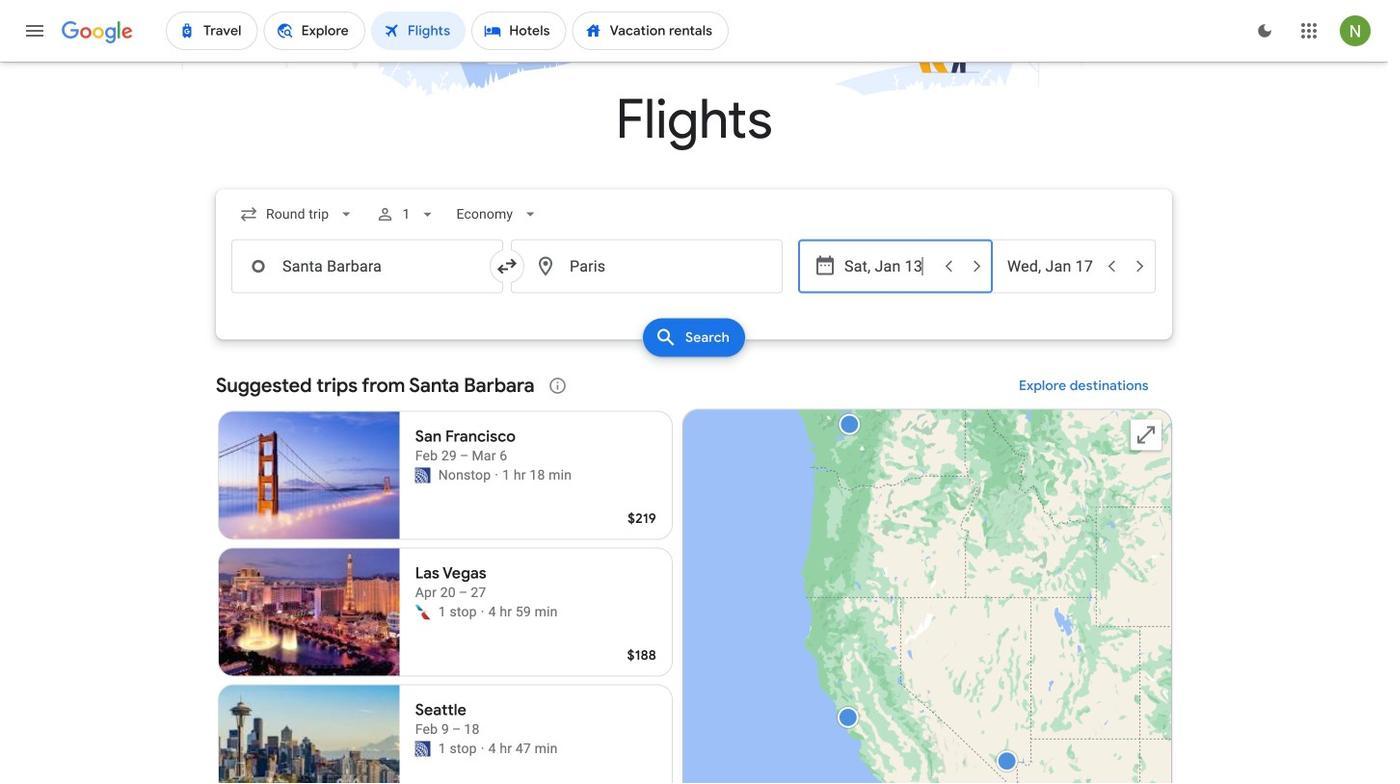 Task type: describe. For each thing, give the bounding box(es) containing it.
Departure text field
[[845, 241, 933, 293]]

Flight search field
[[201, 189, 1188, 363]]

change appearance image
[[1242, 8, 1288, 54]]

 image for second united icon from the top
[[481, 740, 485, 759]]



Task type: locate. For each thing, give the bounding box(es) containing it.
suggested trips from santa barbara region
[[216, 363, 1172, 784]]

main menu image
[[23, 19, 46, 42]]

1 vertical spatial  image
[[481, 603, 485, 622]]

 image for 1st united icon from the top of the suggested trips from santa barbara region
[[495, 466, 499, 485]]

united image
[[415, 468, 431, 484], [415, 742, 431, 757]]

219 US dollars text field
[[628, 511, 657, 528]]

2 united image from the top
[[415, 742, 431, 757]]

None text field
[[231, 240, 503, 294], [511, 240, 783, 294], [231, 240, 503, 294], [511, 240, 783, 294]]

swap origin and destination. image
[[496, 255, 519, 278]]

2 vertical spatial  image
[[481, 740, 485, 759]]

 image for 'american' icon
[[481, 603, 485, 622]]

1 vertical spatial united image
[[415, 742, 431, 757]]

None field
[[231, 197, 364, 232], [449, 197, 548, 232], [231, 197, 364, 232], [449, 197, 548, 232]]

0 vertical spatial united image
[[415, 468, 431, 484]]

188 US dollars text field
[[627, 647, 657, 665]]

0 vertical spatial  image
[[495, 466, 499, 485]]

american image
[[415, 605, 431, 620]]

Return text field
[[1008, 241, 1096, 293]]

 image
[[495, 466, 499, 485], [481, 603, 485, 622], [481, 740, 485, 759]]

1 united image from the top
[[415, 468, 431, 484]]



Task type: vqa. For each thing, say whether or not it's contained in the screenshot.
the top  image
yes



